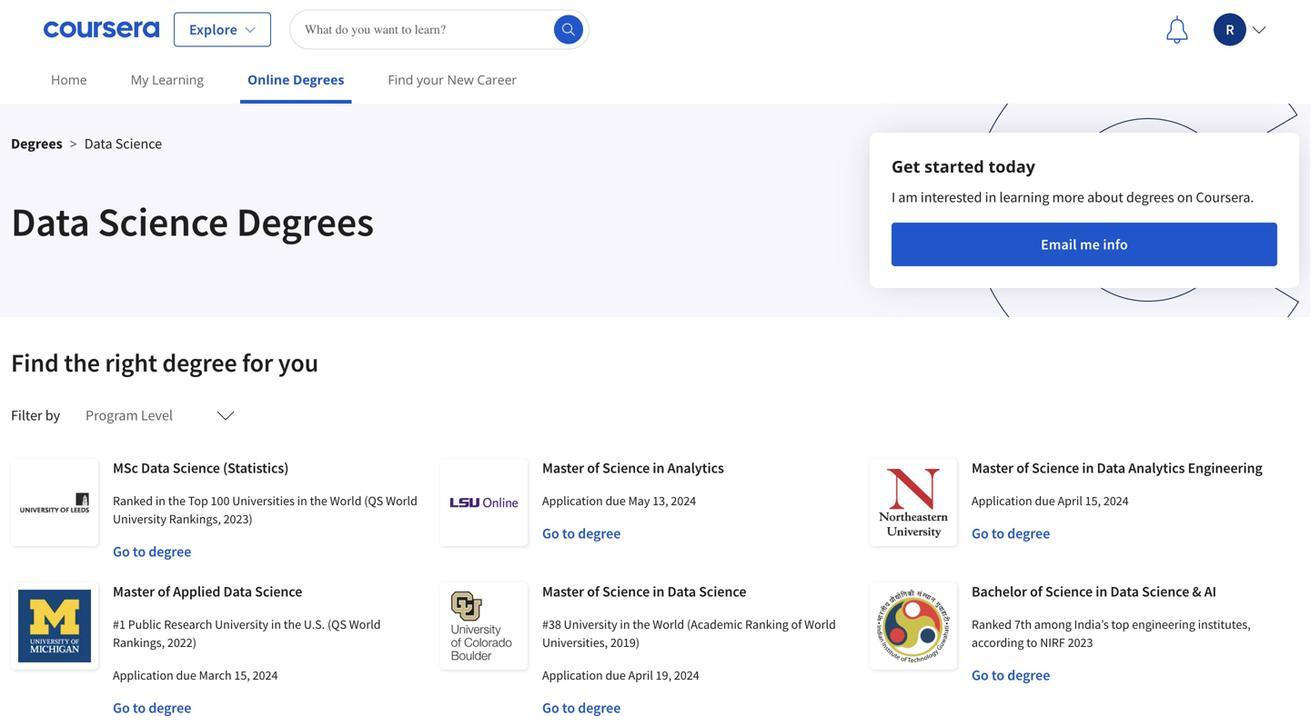 Task type: describe. For each thing, give the bounding box(es) containing it.
i
[[892, 188, 895, 207]]

according
[[972, 635, 1024, 651]]

>
[[70, 135, 77, 152]]

find for find the right degree for you
[[11, 347, 59, 379]]

online
[[247, 71, 290, 88]]

get
[[892, 156, 920, 178]]

of for master of science in analytics
[[587, 459, 599, 478]]

to for bachelor of science in data science & ai
[[992, 667, 1005, 685]]

am
[[898, 188, 918, 207]]

ranked for bachelor
[[972, 617, 1012, 633]]

engineering
[[1132, 617, 1195, 633]]

the left top
[[168, 493, 186, 509]]

learning
[[999, 188, 1049, 207]]

data up #38 university in the world (academic ranking of world universities, 2019)
[[667, 583, 696, 601]]

learning
[[152, 71, 204, 88]]

degrees > data science
[[11, 135, 162, 153]]

go to degree for master of science in analytics
[[542, 525, 621, 543]]

info
[[1103, 236, 1128, 254]]

filter
[[11, 407, 42, 425]]

world for master of applied data science
[[349, 617, 381, 633]]

top
[[1111, 617, 1129, 633]]

100
[[211, 493, 230, 509]]

university of leeds image
[[11, 459, 98, 547]]

science left '&' on the bottom right of page
[[1142, 583, 1189, 601]]

degree for master of science in data analytics engineering
[[1007, 525, 1050, 543]]

2023
[[1068, 635, 1093, 651]]

in left learning
[[985, 188, 997, 207]]

universities,
[[542, 635, 608, 651]]

go to degree for master of science in data analytics engineering
[[972, 525, 1050, 543]]

ranked 7th among india's top engineering institutes, according to nirf 2023
[[972, 617, 1251, 651]]

world for msc data science (statistics)
[[330, 493, 362, 509]]

university of colorado boulder image
[[440, 583, 528, 671]]

today
[[988, 156, 1035, 178]]

2024 for application due may 13, 2024
[[671, 493, 696, 509]]

to for msc data science (statistics)
[[133, 543, 146, 561]]

due for application due april 19, 2024
[[605, 668, 626, 684]]

by
[[45, 407, 60, 425]]

msc data science (statistics)
[[113, 459, 289, 478]]

for
[[242, 347, 273, 379]]

science down my
[[115, 135, 162, 153]]

program level button
[[75, 394, 246, 438]]

home link
[[44, 59, 94, 100]]

interested
[[921, 188, 982, 207]]

15, for march
[[234, 668, 250, 684]]

indian institute of technology guwahati image
[[870, 583, 957, 671]]

go to degree for bachelor of science in data science & ai
[[972, 667, 1050, 685]]

in inside #1 public research university in the u.s. (qs world rankings, 2022)
[[271, 617, 281, 633]]

degree for bachelor of science in data science & ai
[[1007, 667, 1050, 685]]

louisiana state university image
[[440, 459, 528, 547]]

application due april 19, 2024
[[542, 668, 699, 684]]

india's
[[1074, 617, 1109, 633]]

more
[[1052, 188, 1084, 207]]

go for msc data science (statistics)
[[113, 543, 130, 561]]

email me info button
[[892, 223, 1277, 267]]

#38
[[542, 617, 561, 633]]

home
[[51, 71, 87, 88]]

#38 university in the world (academic ranking of world universities, 2019)
[[542, 617, 836, 651]]

career
[[477, 71, 517, 88]]

university inside ranked in the top 100 universities in the world (qs world university rankings, 2023)
[[113, 511, 166, 528]]

science up (academic
[[699, 583, 746, 601]]

(qs inside ranked in the top 100 universities in the world (qs world university rankings, 2023)
[[364, 493, 383, 509]]

my learning link
[[123, 59, 211, 100]]

application for application due april 15, 2024
[[972, 493, 1032, 509]]

application for application due april 19, 2024
[[542, 668, 603, 684]]

top
[[188, 493, 208, 509]]

in right universities
[[297, 493, 307, 509]]

application due april 15, 2024
[[972, 493, 1129, 509]]

2023)
[[223, 511, 253, 528]]

find your new career
[[388, 71, 517, 88]]

new
[[447, 71, 474, 88]]

go for master of science in analytics
[[542, 525, 559, 543]]

my
[[131, 71, 149, 88]]

get started today
[[892, 156, 1035, 178]]

you
[[278, 347, 318, 379]]

#1
[[113, 617, 125, 633]]

ai
[[1204, 583, 1217, 601]]

world left louisiana state university image
[[386, 493, 417, 509]]

april for 19,
[[628, 668, 653, 684]]

to for master of science in analytics
[[562, 525, 575, 543]]

your
[[417, 71, 444, 88]]

april for 15,
[[1058, 493, 1083, 509]]

the left right
[[64, 347, 100, 379]]

me
[[1080, 236, 1100, 254]]

go for bachelor of science in data science & ai
[[972, 667, 989, 685]]

public
[[128, 617, 161, 633]]

2022)
[[167, 635, 196, 651]]

started
[[925, 156, 984, 178]]

in up 13,
[[653, 459, 665, 478]]

in up #38 university in the world (academic ranking of world universities, 2019)
[[653, 583, 665, 601]]

of for master of applied data science
[[158, 583, 170, 601]]

master of science in analytics
[[542, 459, 724, 478]]

level
[[141, 407, 173, 425]]

data science degrees
[[11, 197, 374, 247]]

my learning
[[131, 71, 204, 88]]

in inside #38 university in the world (academic ranking of world universities, 2019)
[[620, 617, 630, 633]]

data up top on the bottom
[[1110, 583, 1139, 601]]

online degrees link
[[240, 59, 352, 104]]

msc
[[113, 459, 138, 478]]

due for application due march 15, 2024
[[176, 668, 196, 684]]

1 vertical spatial degrees
[[11, 135, 63, 153]]

master for master of science in data science
[[542, 583, 584, 601]]

find for find your new career
[[388, 71, 413, 88]]

ranked in the top 100 universities in the world (qs world university rankings, 2023)
[[113, 493, 417, 528]]

master of science in data analytics engineering
[[972, 459, 1263, 478]]

the inside #38 university in the world (academic ranking of world universities, 2019)
[[633, 617, 650, 633]]

world for master of science in data science
[[804, 617, 836, 633]]

#1 public research university in the u.s. (qs world rankings, 2022)
[[113, 617, 381, 651]]

university of michigan image
[[11, 583, 98, 671]]

applied
[[173, 583, 221, 601]]

world down master of science in data science
[[653, 617, 684, 633]]

degree for master of science in analytics
[[578, 525, 621, 543]]

degrees
[[1126, 188, 1174, 207]]

degrees inside online degrees link
[[293, 71, 344, 88]]

in left top
[[155, 493, 166, 509]]

2024 for application due april 19, 2024
[[674, 668, 699, 684]]

application for application due march 15, 2024
[[113, 668, 174, 684]]

coursera.
[[1196, 188, 1254, 207]]

rankings, inside #1 public research university in the u.s. (qs world rankings, 2022)
[[113, 635, 165, 651]]

go for master of science in data analytics engineering
[[972, 525, 989, 543]]

2019)
[[610, 635, 640, 651]]

ranking
[[745, 617, 789, 633]]

master of applied data science
[[113, 583, 302, 601]]



Task type: locate. For each thing, give the bounding box(es) containing it.
data right the >
[[84, 135, 112, 153]]

application due may 13, 2024
[[542, 493, 696, 509]]

to down according
[[992, 667, 1005, 685]]

due down 2019)
[[605, 668, 626, 684]]

bachelor
[[972, 583, 1027, 601]]

due
[[605, 493, 626, 509], [1035, 493, 1055, 509], [176, 668, 196, 684], [605, 668, 626, 684]]

in up 2019)
[[620, 617, 630, 633]]

15, for april
[[1085, 493, 1101, 509]]

go to degree down application due april 15, 2024
[[972, 525, 1050, 543]]

to down application due may 13, 2024 on the bottom of page
[[562, 525, 575, 543]]

university
[[113, 511, 166, 528], [215, 617, 268, 633], [564, 617, 617, 633]]

application left may
[[542, 493, 603, 509]]

0 vertical spatial rankings,
[[169, 511, 221, 528]]

master for master of applied data science
[[113, 583, 155, 601]]

2 vertical spatial degrees
[[236, 197, 374, 247]]

7th
[[1014, 617, 1032, 633]]

application down universities,
[[542, 668, 603, 684]]

0 vertical spatial ranked
[[113, 493, 153, 509]]

go up bachelor
[[972, 525, 989, 543]]

research
[[164, 617, 212, 633]]

of for master of science in data analytics engineering
[[1016, 459, 1029, 478]]

of for master of science in data science
[[587, 583, 599, 601]]

go down according
[[972, 667, 989, 685]]

find up filter by
[[11, 347, 59, 379]]

data up application due april 15, 2024
[[1097, 459, 1126, 478]]

ranked down "msc"
[[113, 493, 153, 509]]

1 horizontal spatial university
[[215, 617, 268, 633]]

15, down the master of science in data analytics engineering
[[1085, 493, 1101, 509]]

2024 right 13,
[[671, 493, 696, 509]]

world
[[330, 493, 362, 509], [386, 493, 417, 509], [349, 617, 381, 633], [653, 617, 684, 633], [804, 617, 836, 633]]

r button
[[1203, 2, 1266, 57]]

2024 for application due march 15, 2024
[[253, 668, 278, 684]]

due down the master of science in data analytics engineering
[[1035, 493, 1055, 509]]

world inside #1 public research university in the u.s. (qs world rankings, 2022)
[[349, 617, 381, 633]]

2024 down the master of science in data analytics engineering
[[1103, 493, 1129, 509]]

application
[[542, 493, 603, 509], [972, 493, 1032, 509], [113, 668, 174, 684], [542, 668, 603, 684]]

to for master of science in data analytics engineering
[[992, 525, 1005, 543]]

on
[[1177, 188, 1193, 207]]

1 horizontal spatial april
[[1058, 493, 1083, 509]]

to
[[562, 525, 575, 543], [992, 525, 1005, 543], [133, 543, 146, 561], [1027, 635, 1038, 651], [992, 667, 1005, 685]]

0 horizontal spatial april
[[628, 668, 653, 684]]

1 vertical spatial find
[[11, 347, 59, 379]]

northeastern university image
[[870, 459, 957, 547]]

0 vertical spatial degrees
[[293, 71, 344, 88]]

degree left the for
[[162, 347, 237, 379]]

ranked
[[113, 493, 153, 509], [972, 617, 1012, 633]]

rankings, inside ranked in the top 100 universities in the world (qs world university rankings, 2023)
[[169, 511, 221, 528]]

due left march
[[176, 668, 196, 684]]

&
[[1192, 583, 1202, 601]]

find left your
[[388, 71, 413, 88]]

analytics
[[667, 459, 724, 478], [1128, 459, 1185, 478]]

0 horizontal spatial rankings,
[[113, 635, 165, 651]]

the left u.s.
[[284, 617, 301, 633]]

1 horizontal spatial analytics
[[1128, 459, 1185, 478]]

degree up applied
[[149, 543, 191, 561]]

university inside #38 university in the world (academic ranking of world universities, 2019)
[[564, 617, 617, 633]]

go to degree for msc data science (statistics)
[[113, 543, 191, 561]]

degree down 'nirf'
[[1007, 667, 1050, 685]]

program level
[[86, 407, 173, 425]]

university up universities,
[[564, 617, 617, 633]]

1 vertical spatial ranked
[[972, 617, 1012, 633]]

university down "msc"
[[113, 511, 166, 528]]

universities
[[232, 493, 295, 509]]

application due march 15, 2024
[[113, 668, 278, 684]]

0 vertical spatial april
[[1058, 493, 1083, 509]]

science down data science link at the top of page
[[98, 197, 228, 247]]

world right universities
[[330, 493, 362, 509]]

1 vertical spatial rankings,
[[113, 635, 165, 651]]

program
[[86, 407, 138, 425]]

science up top
[[173, 459, 220, 478]]

master up the public
[[113, 583, 155, 601]]

data
[[84, 135, 112, 153], [11, 197, 90, 247], [141, 459, 170, 478], [1097, 459, 1126, 478], [223, 583, 252, 601], [667, 583, 696, 601], [1110, 583, 1139, 601]]

(academic
[[687, 617, 743, 633]]

go to degree down application due may 13, 2024 on the bottom of page
[[542, 525, 621, 543]]

2024 for application due april 15, 2024
[[1103, 493, 1129, 509]]

in up application due april 15, 2024
[[1082, 459, 1094, 478]]

What do you want to learn? text field
[[289, 10, 589, 50]]

email
[[1041, 236, 1077, 254]]

2024 down #1 public research university in the u.s. (qs world rankings, 2022)
[[253, 668, 278, 684]]

1 horizontal spatial find
[[388, 71, 413, 88]]

data right "msc"
[[141, 459, 170, 478]]

1 vertical spatial april
[[628, 668, 653, 684]]

0 horizontal spatial (qs
[[327, 617, 347, 633]]

world right u.s.
[[349, 617, 381, 633]]

about
[[1087, 188, 1123, 207]]

go to degree down according
[[972, 667, 1050, 685]]

to up the public
[[133, 543, 146, 561]]

to up bachelor
[[992, 525, 1005, 543]]

0 vertical spatial 15,
[[1085, 493, 1101, 509]]

go up #1 at the bottom left of the page
[[113, 543, 130, 561]]

analytics up 13,
[[667, 459, 724, 478]]

april
[[1058, 493, 1083, 509], [628, 668, 653, 684]]

due for application due may 13, 2024
[[605, 493, 626, 509]]

r
[[1226, 20, 1234, 39]]

master up #38
[[542, 583, 584, 601]]

i am interested in learning more about degrees on coursera.
[[892, 188, 1254, 207]]

the inside #1 public research university in the u.s. (qs world rankings, 2022)
[[284, 617, 301, 633]]

university down master of applied data science
[[215, 617, 268, 633]]

degree
[[162, 347, 237, 379], [578, 525, 621, 543], [1007, 525, 1050, 543], [149, 543, 191, 561], [1007, 667, 1050, 685]]

(qs
[[364, 493, 383, 509], [327, 617, 347, 633]]

nirf
[[1040, 635, 1065, 651]]

go
[[542, 525, 559, 543], [972, 525, 989, 543], [113, 543, 130, 561], [972, 667, 989, 685]]

may
[[628, 493, 650, 509]]

world right ranking
[[804, 617, 836, 633]]

bachelor of science in data science & ai
[[972, 583, 1217, 601]]

of up 7th
[[1030, 583, 1042, 601]]

data right applied
[[223, 583, 252, 601]]

science up application due april 15, 2024
[[1032, 459, 1079, 478]]

find
[[388, 71, 413, 88], [11, 347, 59, 379]]

19,
[[656, 668, 672, 684]]

april down the master of science in data analytics engineering
[[1058, 493, 1083, 509]]

of left applied
[[158, 583, 170, 601]]

0 horizontal spatial find
[[11, 347, 59, 379]]

of inside #38 university in the world (academic ranking of world universities, 2019)
[[791, 617, 802, 633]]

2024 right 19, at the right of page
[[674, 668, 699, 684]]

among
[[1034, 617, 1072, 633]]

the right universities
[[310, 493, 327, 509]]

0 horizontal spatial ranked
[[113, 493, 153, 509]]

degree for msc data science (statistics)
[[149, 543, 191, 561]]

0 horizontal spatial analytics
[[667, 459, 724, 478]]

right
[[105, 347, 157, 379]]

0 vertical spatial find
[[388, 71, 413, 88]]

analytics left engineering
[[1128, 459, 1185, 478]]

1 vertical spatial (qs
[[327, 617, 347, 633]]

april left 19, at the right of page
[[628, 668, 653, 684]]

go right louisiana state university image
[[542, 525, 559, 543]]

online degrees
[[247, 71, 344, 88]]

u.s.
[[304, 617, 325, 633]]

degrees
[[293, 71, 344, 88], [11, 135, 63, 153], [236, 197, 374, 247]]

degrees link
[[11, 135, 63, 153]]

application for application due may 13, 2024
[[542, 493, 603, 509]]

(qs inside #1 public research university in the u.s. (qs world rankings, 2022)
[[327, 617, 347, 633]]

of up universities,
[[587, 583, 599, 601]]

degree down application due april 15, 2024
[[1007, 525, 1050, 543]]

of up application due april 15, 2024
[[1016, 459, 1029, 478]]

master up application due april 15, 2024
[[972, 459, 1014, 478]]

application down 2022)
[[113, 668, 174, 684]]

15, right march
[[234, 668, 250, 684]]

coursera image
[[44, 15, 159, 44]]

degree down application due may 13, 2024 on the bottom of page
[[578, 525, 621, 543]]

(statistics)
[[223, 459, 289, 478]]

find your new career link
[[381, 59, 524, 100]]

in
[[985, 188, 997, 207], [653, 459, 665, 478], [1082, 459, 1094, 478], [155, 493, 166, 509], [297, 493, 307, 509], [653, 583, 665, 601], [1096, 583, 1108, 601], [271, 617, 281, 633], [620, 617, 630, 633]]

2024
[[671, 493, 696, 509], [1103, 493, 1129, 509], [253, 668, 278, 684], [674, 668, 699, 684]]

0 horizontal spatial 15,
[[234, 668, 250, 684]]

master up application due may 13, 2024 on the bottom of page
[[542, 459, 584, 478]]

engineering
[[1188, 459, 1263, 478]]

the up 2019)
[[633, 617, 650, 633]]

1 horizontal spatial (qs
[[364, 493, 383, 509]]

filter by
[[11, 407, 60, 425]]

None search field
[[289, 10, 589, 50]]

ranked up according
[[972, 617, 1012, 633]]

1 vertical spatial 15,
[[234, 668, 250, 684]]

university inside #1 public research university in the u.s. (qs world rankings, 2022)
[[215, 617, 268, 633]]

science up #1 public research university in the u.s. (qs world rankings, 2022)
[[255, 583, 302, 601]]

science up among
[[1045, 583, 1093, 601]]

of
[[587, 459, 599, 478], [1016, 459, 1029, 478], [158, 583, 170, 601], [587, 583, 599, 601], [1030, 583, 1042, 601], [791, 617, 802, 633]]

to down 7th
[[1027, 635, 1038, 651]]

1 horizontal spatial rankings,
[[169, 511, 221, 528]]

due for application due april 15, 2024
[[1035, 493, 1055, 509]]

science
[[115, 135, 162, 153], [98, 197, 228, 247], [173, 459, 220, 478], [602, 459, 650, 478], [1032, 459, 1079, 478], [255, 583, 302, 601], [602, 583, 650, 601], [699, 583, 746, 601], [1045, 583, 1093, 601], [1142, 583, 1189, 601]]

1 horizontal spatial ranked
[[972, 617, 1012, 633]]

in left u.s.
[[271, 617, 281, 633]]

data down degrees link
[[11, 197, 90, 247]]

of up application due may 13, 2024 on the bottom of page
[[587, 459, 599, 478]]

master for master of science in data analytics engineering
[[972, 459, 1014, 478]]

1 analytics from the left
[[667, 459, 724, 478]]

go to degree
[[542, 525, 621, 543], [972, 525, 1050, 543], [113, 543, 191, 561], [972, 667, 1050, 685]]

2 analytics from the left
[[1128, 459, 1185, 478]]

in up the india's
[[1096, 583, 1108, 601]]

science up application due may 13, 2024 on the bottom of page
[[602, 459, 650, 478]]

0 horizontal spatial university
[[113, 511, 166, 528]]

march
[[199, 668, 232, 684]]

data science link
[[84, 135, 162, 153]]

explore button
[[174, 12, 271, 47]]

of for bachelor of science in data science & ai
[[1030, 583, 1042, 601]]

ranked inside ranked in the top 100 universities in the world (qs world university rankings, 2023)
[[113, 493, 153, 509]]

0 vertical spatial (qs
[[364, 493, 383, 509]]

find the right degree for you
[[11, 347, 318, 379]]

master for master of science in analytics
[[542, 459, 584, 478]]

explore
[[189, 20, 237, 39]]

science up 2019)
[[602, 583, 650, 601]]

email me info
[[1041, 236, 1128, 254]]

15,
[[1085, 493, 1101, 509], [234, 668, 250, 684]]

rankings, down the public
[[113, 635, 165, 651]]

to inside ranked 7th among india's top engineering institutes, according to nirf 2023
[[1027, 635, 1038, 651]]

go to degree up applied
[[113, 543, 191, 561]]

2 horizontal spatial university
[[564, 617, 617, 633]]

master of science in data science
[[542, 583, 746, 601]]

13,
[[653, 493, 668, 509]]

institutes,
[[1198, 617, 1251, 633]]

of right ranking
[[791, 617, 802, 633]]

application right northeastern university image
[[972, 493, 1032, 509]]

ranked inside ranked 7th among india's top engineering institutes, according to nirf 2023
[[972, 617, 1012, 633]]

rankings, down top
[[169, 511, 221, 528]]

ranked for msc
[[113, 493, 153, 509]]

due left may
[[605, 493, 626, 509]]

1 horizontal spatial 15,
[[1085, 493, 1101, 509]]



Task type: vqa. For each thing, say whether or not it's contained in the screenshot.
GOOGLE "image"
no



